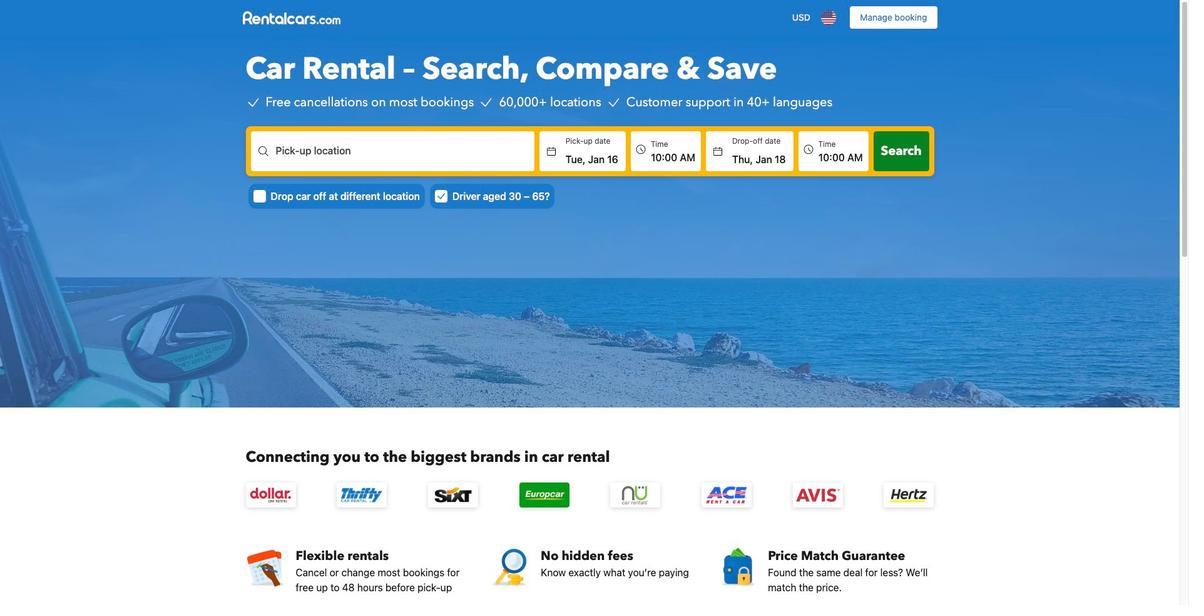 Task type: describe. For each thing, give the bounding box(es) containing it.
sixt image
[[428, 483, 478, 508]]

thrifty image
[[337, 483, 387, 508]]

hertz image
[[884, 483, 934, 508]]

europcar image
[[519, 483, 569, 508]]



Task type: locate. For each thing, give the bounding box(es) containing it.
price match guarantee image
[[718, 548, 758, 588]]

flexible rentals image
[[246, 548, 286, 588]]

avis image
[[793, 483, 843, 508]]

dollar image
[[246, 483, 296, 508]]

nu car rental image
[[611, 483, 661, 508]]

rentalcars.com brand logo image
[[243, 4, 340, 31]]

Pick-up location field
[[276, 151, 534, 167]]

no hidden fees image
[[491, 548, 531, 588]]

banner
[[0, 0, 1180, 35]]

us language icon image
[[822, 10, 837, 25]]

ace rent a car image
[[702, 483, 752, 508]]



